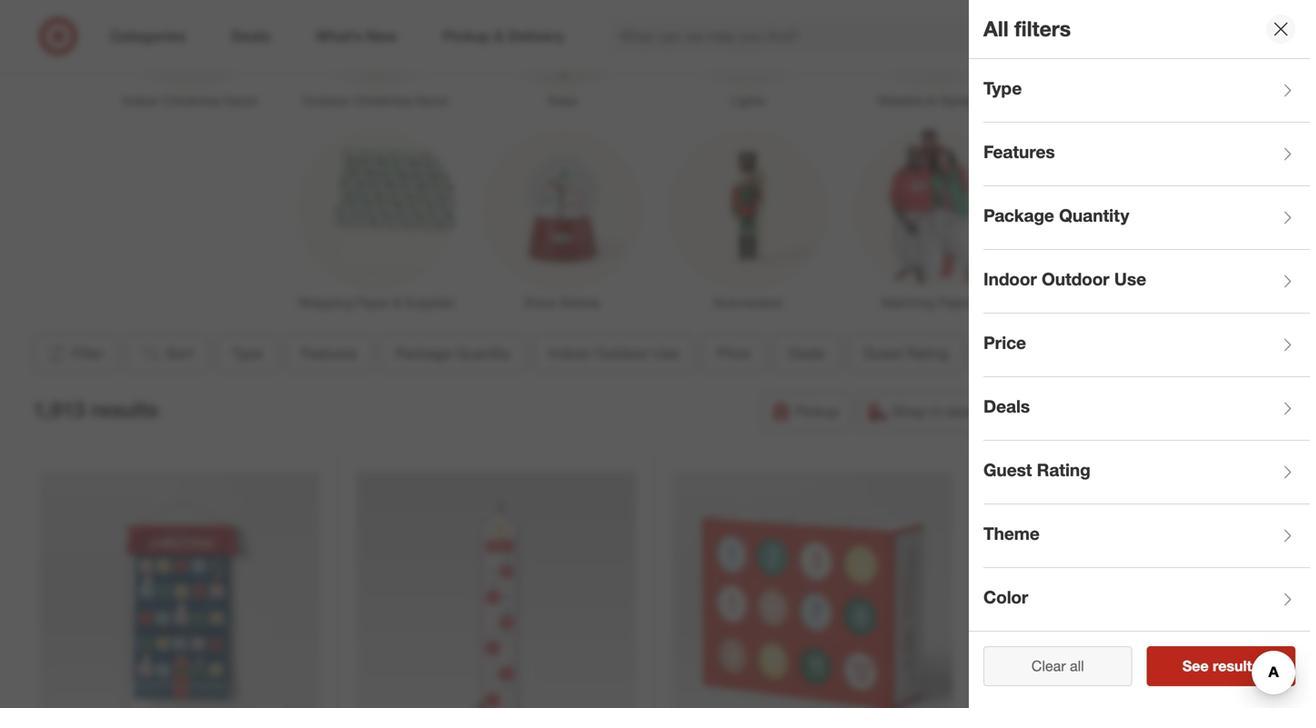 Task type: locate. For each thing, give the bounding box(es) containing it.
0 horizontal spatial &
[[393, 295, 401, 311]]

1 vertical spatial theme
[[984, 524, 1040, 545]]

1 horizontal spatial christmas
[[354, 93, 412, 109]]

1 decor from the left
[[224, 93, 259, 109]]

0 horizontal spatial indoor
[[122, 93, 159, 109]]

1 horizontal spatial outdoor
[[595, 345, 649, 363]]

indoor outdoor use
[[984, 269, 1146, 290], [549, 345, 679, 363]]

0 horizontal spatial quantity
[[456, 345, 511, 363]]

1 horizontal spatial type
[[984, 78, 1022, 99]]

1 horizontal spatial results
[[1213, 658, 1260, 676]]

48" fabric hanging christmas advent calendar with gingerbread man counter white - wondershop™ image
[[356, 472, 636, 709], [356, 472, 636, 709]]

& inside wrapping paper & supplies link
[[393, 295, 401, 311]]

1 vertical spatial guest
[[984, 460, 1032, 481]]

results right see
[[1213, 658, 1260, 676]]

0 vertical spatial features
[[984, 142, 1055, 163]]

1 horizontal spatial rating
[[1037, 460, 1091, 481]]

1 horizontal spatial features
[[984, 142, 1055, 163]]

theme
[[987, 345, 1032, 363], [984, 524, 1040, 545]]

type right sort
[[232, 345, 263, 363]]

package
[[984, 205, 1054, 226], [395, 345, 452, 363]]

1 christmas from the left
[[163, 93, 221, 109]]

1 vertical spatial indoor outdoor use button
[[533, 334, 695, 374]]

18.78" battery operated lit 'sleeps 'til christmas' wood countdown sign cream - wondershop™ image
[[989, 472, 1271, 709], [989, 472, 1271, 709]]

1 horizontal spatial price
[[984, 333, 1026, 354]]

features down wrapping
[[301, 345, 357, 363]]

use
[[1114, 269, 1146, 290], [653, 345, 679, 363]]

1 horizontal spatial guest
[[984, 460, 1032, 481]]

0 vertical spatial indoor outdoor use
[[984, 269, 1146, 290]]

1 vertical spatial guest rating
[[984, 460, 1091, 481]]

type button
[[984, 59, 1310, 123], [216, 334, 278, 374]]

1 horizontal spatial guest rating
[[984, 460, 1091, 481]]

indoor christmas decor link
[[97, 0, 283, 110]]

1 horizontal spatial deals button
[[984, 378, 1310, 441]]

0 vertical spatial guest rating button
[[848, 334, 964, 374]]

features button
[[984, 123, 1310, 187], [286, 334, 373, 374]]

theme button
[[971, 334, 1047, 374], [984, 505, 1310, 569]]

1 horizontal spatial features button
[[984, 123, 1310, 187]]

0 vertical spatial guest
[[863, 345, 902, 363]]

0 vertical spatial &
[[927, 93, 935, 109]]

features inside all filters dialog
[[984, 142, 1055, 163]]

1 vertical spatial type
[[232, 345, 263, 363]]

rating
[[906, 345, 949, 363], [1037, 460, 1091, 481]]

1 vertical spatial deals button
[[984, 378, 1310, 441]]

type down all
[[984, 78, 1022, 99]]

price
[[984, 333, 1026, 354], [717, 345, 750, 363]]

price down nutcrackers at right top
[[717, 345, 750, 363]]

search button
[[1049, 16, 1093, 60]]

2 decor from the left
[[415, 93, 450, 109]]

0 vertical spatial use
[[1114, 269, 1146, 290]]

1 horizontal spatial package quantity
[[984, 205, 1129, 226]]

1 vertical spatial indoor
[[984, 269, 1037, 290]]

decor for outdoor christmas decor
[[415, 93, 450, 109]]

all filters
[[984, 16, 1071, 42]]

0 horizontal spatial guest
[[863, 345, 902, 363]]

decor
[[224, 93, 259, 109], [415, 93, 450, 109]]

0 horizontal spatial use
[[653, 345, 679, 363]]

wrapping paper & supplies link
[[283, 127, 469, 312]]

price down pajamas
[[984, 333, 1026, 354]]

1 horizontal spatial quantity
[[1059, 205, 1129, 226]]

all filters dialog
[[969, 0, 1310, 709]]

1 horizontal spatial indoor outdoor use button
[[984, 250, 1310, 314]]

1 vertical spatial package
[[395, 345, 452, 363]]

snow globes link
[[469, 127, 655, 312]]

guest rating button
[[848, 334, 964, 374], [984, 441, 1310, 505]]

0 horizontal spatial deals button
[[773, 334, 841, 374]]

rating inside all filters dialog
[[1037, 460, 1091, 481]]

shop in store
[[892, 403, 979, 421]]

package quantity button
[[984, 187, 1310, 250], [380, 334, 526, 374]]

wrapping paper & supplies
[[298, 295, 454, 311]]

1 horizontal spatial type button
[[984, 59, 1310, 123]]

0 vertical spatial indoor
[[122, 93, 159, 109]]

0 horizontal spatial type button
[[216, 334, 278, 374]]

deals button
[[773, 334, 841, 374], [984, 378, 1310, 441]]

results inside button
[[1213, 658, 1260, 676]]

features
[[984, 142, 1055, 163], [301, 345, 357, 363]]

1,913
[[33, 397, 85, 423]]

0 horizontal spatial christmas
[[163, 93, 221, 109]]

features down garlands
[[984, 142, 1055, 163]]

1 horizontal spatial indoor outdoor use
[[984, 269, 1146, 290]]

1 vertical spatial package quantity
[[395, 345, 511, 363]]

1 horizontal spatial decor
[[415, 93, 450, 109]]

christmas for indoor
[[163, 93, 221, 109]]

0 horizontal spatial deals
[[789, 345, 825, 363]]

1 horizontal spatial guest rating button
[[984, 441, 1310, 505]]

package inside all filters dialog
[[984, 205, 1054, 226]]

christmas
[[163, 93, 221, 109], [354, 93, 412, 109]]

0 vertical spatial results
[[91, 397, 159, 423]]

1 horizontal spatial package
[[984, 205, 1054, 226]]

1 vertical spatial results
[[1213, 658, 1260, 676]]

& right wreaths
[[927, 93, 935, 109]]

guest rating
[[863, 345, 949, 363], [984, 460, 1091, 481]]

quantity
[[1059, 205, 1129, 226], [456, 345, 511, 363]]

deals right store
[[984, 396, 1030, 417]]

snow
[[524, 295, 556, 311]]

filters
[[1014, 16, 1071, 42]]

theme inside all filters dialog
[[984, 524, 1040, 545]]

1 vertical spatial &
[[393, 295, 401, 311]]

1 vertical spatial quantity
[[456, 345, 511, 363]]

0 vertical spatial type button
[[984, 59, 1310, 123]]

0 vertical spatial features button
[[984, 123, 1310, 187]]

21" fabric 'days 'til christmas' hanging advent calendar blue/red - wondershop™ image
[[40, 472, 320, 709], [40, 472, 320, 709]]

0 vertical spatial outdoor
[[303, 93, 350, 109]]

1 vertical spatial deals
[[984, 396, 1030, 417]]

& right paper
[[393, 295, 401, 311]]

deals
[[789, 345, 825, 363], [984, 396, 1030, 417]]

1 horizontal spatial deals
[[984, 396, 1030, 417]]

indoor outdoor use button
[[984, 250, 1310, 314], [533, 334, 695, 374]]

outdoor
[[303, 93, 350, 109], [1042, 269, 1110, 290], [595, 345, 649, 363]]

shop in store button
[[859, 392, 991, 432]]

0 vertical spatial quantity
[[1059, 205, 1129, 226]]

deals button inside all filters dialog
[[984, 378, 1310, 441]]

results
[[91, 397, 159, 423], [1213, 658, 1260, 676]]

0 horizontal spatial features button
[[286, 334, 373, 374]]

1 horizontal spatial use
[[1114, 269, 1146, 290]]

theme button inside all filters dialog
[[984, 505, 1310, 569]]

0 vertical spatial package
[[984, 205, 1054, 226]]

use inside all filters dialog
[[1114, 269, 1146, 290]]

1 vertical spatial rating
[[1037, 460, 1091, 481]]

0 vertical spatial theme
[[987, 345, 1032, 363]]

0 vertical spatial package quantity
[[984, 205, 1129, 226]]

2 horizontal spatial outdoor
[[1042, 269, 1110, 290]]

&
[[927, 93, 935, 109], [393, 295, 401, 311]]

wrapping
[[298, 295, 352, 311]]

1 horizontal spatial &
[[927, 93, 935, 109]]

0 vertical spatial type
[[984, 78, 1022, 99]]

0 horizontal spatial type
[[232, 345, 263, 363]]

pickup button
[[762, 392, 851, 432]]

price inside all filters dialog
[[984, 333, 1026, 354]]

0 horizontal spatial results
[[91, 397, 159, 423]]

all
[[1070, 658, 1084, 676]]

results for 1,913 results
[[91, 397, 159, 423]]

0 horizontal spatial outdoor
[[303, 93, 350, 109]]

indoor outdoor use inside all filters dialog
[[984, 269, 1146, 290]]

0 horizontal spatial package
[[395, 345, 452, 363]]

outdoor inside all filters dialog
[[1042, 269, 1110, 290]]

0 horizontal spatial indoor outdoor use
[[549, 345, 679, 363]]

0 vertical spatial rating
[[906, 345, 949, 363]]

wreaths
[[877, 93, 924, 109]]

0 vertical spatial guest rating
[[863, 345, 949, 363]]

indoor
[[122, 93, 159, 109], [984, 269, 1037, 290], [549, 345, 591, 363]]

2 horizontal spatial indoor
[[984, 269, 1037, 290]]

1 vertical spatial guest rating button
[[984, 441, 1310, 505]]

1 vertical spatial package quantity button
[[380, 334, 526, 374]]

in
[[931, 403, 942, 421]]

outdoor inside outdoor christmas decor link
[[303, 93, 350, 109]]

0 vertical spatial deals button
[[773, 334, 841, 374]]

1 vertical spatial outdoor
[[1042, 269, 1110, 290]]

type
[[984, 78, 1022, 99], [232, 345, 263, 363]]

0 vertical spatial package quantity button
[[984, 187, 1310, 250]]

13"x16.5" christmas countdown punch box red - wondershop™ image
[[673, 472, 953, 709], [673, 472, 953, 709]]

2 christmas from the left
[[354, 93, 412, 109]]

see results
[[1183, 658, 1260, 676]]

guest rating inside all filters dialog
[[984, 460, 1091, 481]]

0 horizontal spatial package quantity
[[395, 345, 511, 363]]

guest
[[863, 345, 902, 363], [984, 460, 1032, 481]]

1 vertical spatial features
[[301, 345, 357, 363]]

package quantity
[[984, 205, 1129, 226], [395, 345, 511, 363]]

search
[[1049, 29, 1093, 47]]

1 horizontal spatial indoor
[[549, 345, 591, 363]]

0 vertical spatial indoor outdoor use button
[[984, 250, 1310, 314]]

0 horizontal spatial decor
[[224, 93, 259, 109]]

price button
[[984, 314, 1310, 378], [702, 334, 766, 374]]

pickup
[[795, 403, 840, 421]]

1 vertical spatial theme button
[[984, 505, 1310, 569]]

matching pajamas
[[881, 295, 986, 311]]

results right 1,913
[[91, 397, 159, 423]]

deals up pickup button
[[789, 345, 825, 363]]



Task type: vqa. For each thing, say whether or not it's contained in the screenshot.
topmost the Guest Rating BUTTON
yes



Task type: describe. For each thing, give the bounding box(es) containing it.
1 vertical spatial type button
[[216, 334, 278, 374]]

all
[[984, 16, 1009, 42]]

store
[[946, 403, 979, 421]]

0 horizontal spatial package quantity button
[[380, 334, 526, 374]]

outdoor christmas decor
[[303, 93, 450, 109]]

1,913 results
[[33, 397, 159, 423]]

snow globes
[[524, 295, 600, 311]]

matching pajamas link
[[841, 127, 1027, 312]]

type inside all filters dialog
[[984, 78, 1022, 99]]

clear all
[[1032, 658, 1084, 676]]

0 horizontal spatial indoor outdoor use button
[[533, 334, 695, 374]]

trees link
[[469, 0, 655, 110]]

paper
[[356, 295, 390, 311]]

1 horizontal spatial price button
[[984, 314, 1310, 378]]

nutcrackers link
[[655, 127, 841, 312]]

sort
[[166, 345, 194, 363]]

supplies
[[405, 295, 454, 311]]

wreaths & garlands
[[877, 93, 991, 109]]

pajamas
[[938, 295, 986, 311]]

lights
[[731, 93, 765, 109]]

clear all button
[[984, 647, 1132, 687]]

package quantity inside all filters dialog
[[984, 205, 1129, 226]]

1 horizontal spatial package quantity button
[[984, 187, 1310, 250]]

lights link
[[655, 0, 841, 110]]

see
[[1183, 658, 1209, 676]]

What can we help you find? suggestions appear below search field
[[609, 16, 1062, 56]]

0 horizontal spatial guest rating button
[[848, 334, 964, 374]]

results for see results
[[1213, 658, 1260, 676]]

trees
[[547, 93, 577, 109]]

0 horizontal spatial guest rating
[[863, 345, 949, 363]]

color button
[[984, 569, 1310, 632]]

1 vertical spatial features button
[[286, 334, 373, 374]]

sort button
[[125, 334, 209, 374]]

0 horizontal spatial rating
[[906, 345, 949, 363]]

matching
[[881, 295, 934, 311]]

guest inside all filters dialog
[[984, 460, 1032, 481]]

shop
[[892, 403, 927, 421]]

1 vertical spatial use
[[653, 345, 679, 363]]

see results button
[[1147, 647, 1296, 687]]

wreaths & garlands link
[[841, 0, 1027, 110]]

garlands
[[939, 93, 991, 109]]

outdoor christmas decor link
[[283, 0, 469, 110]]

filter button
[[33, 334, 117, 374]]

deals inside all filters dialog
[[984, 396, 1030, 417]]

0 vertical spatial theme button
[[971, 334, 1047, 374]]

globes
[[559, 295, 600, 311]]

nutcrackers
[[714, 295, 782, 311]]

2 vertical spatial indoor
[[549, 345, 591, 363]]

indoor inside all filters dialog
[[984, 269, 1037, 290]]

filter
[[72, 345, 104, 363]]

2 vertical spatial outdoor
[[595, 345, 649, 363]]

decor for indoor christmas decor
[[224, 93, 259, 109]]

0 vertical spatial deals
[[789, 345, 825, 363]]

christmas for outdoor
[[354, 93, 412, 109]]

0 horizontal spatial features
[[301, 345, 357, 363]]

clear
[[1032, 658, 1066, 676]]

1 vertical spatial indoor outdoor use
[[549, 345, 679, 363]]

0 horizontal spatial price
[[717, 345, 750, 363]]

0 horizontal spatial price button
[[702, 334, 766, 374]]

indoor christmas decor
[[122, 93, 259, 109]]

quantity inside all filters dialog
[[1059, 205, 1129, 226]]

color
[[984, 587, 1028, 608]]

& inside wreaths & garlands link
[[927, 93, 935, 109]]



